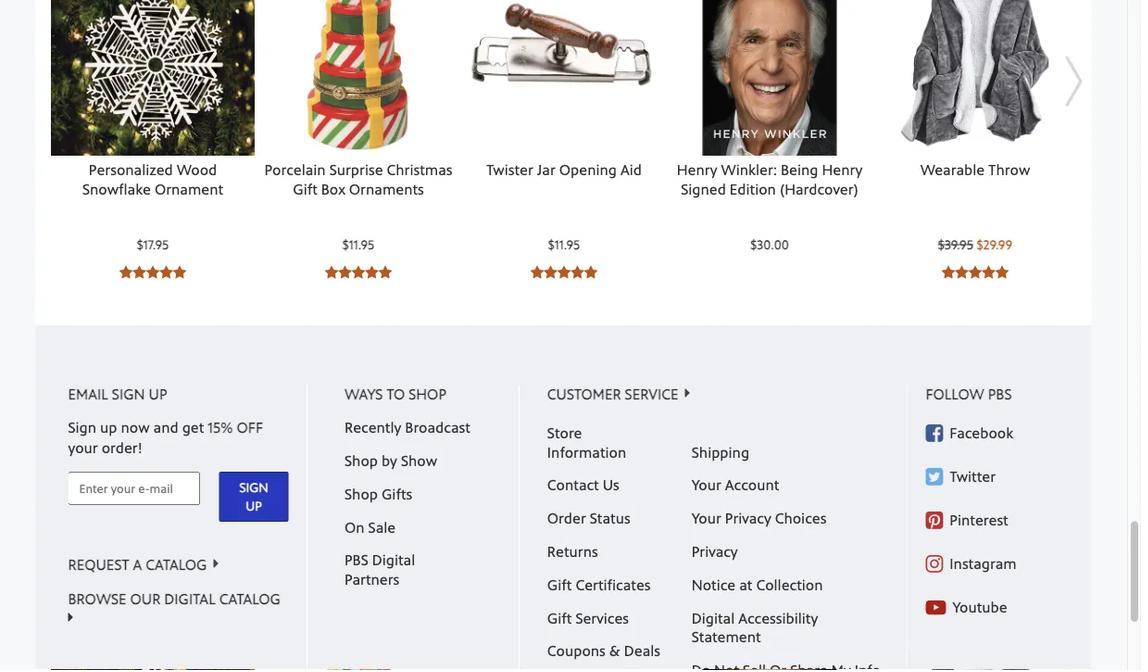 Task type: locate. For each thing, give the bounding box(es) containing it.
1 vertical spatial your
[[692, 510, 722, 528]]

your
[[68, 439, 98, 457]]

1 vertical spatial caret right image
[[68, 610, 80, 625]]

2 $11.95 from the left
[[548, 237, 580, 254]]

snowflake
[[82, 181, 150, 199]]

opening
[[559, 162, 617, 180]]

shop left by
[[345, 452, 378, 470]]

personalized wood snowflake ornament image
[[51, 0, 254, 157]]

pbs up partners in the left of the page
[[345, 552, 369, 570]]

privacy
[[725, 510, 772, 528], [692, 543, 738, 561]]

shop up 'on'
[[345, 485, 378, 503]]

a
[[133, 556, 142, 574]]

$11.95 for surprise
[[342, 237, 374, 254]]

wearable throw link
[[873, 161, 1078, 181]]

1 star image from the left
[[173, 266, 186, 280]]

digital inside pbs digital partners
[[372, 552, 415, 570]]

twitter
[[950, 468, 996, 486]]

porcelain
[[264, 162, 325, 180]]

recently broadcast link
[[345, 418, 471, 438]]

request a catalog
[[68, 556, 207, 574]]

1 star image from the left
[[119, 266, 132, 280]]

browse our digital catalog
[[68, 590, 281, 608]]

gift up coupons
[[548, 609, 572, 627]]

instagram link
[[926, 554, 1078, 574]]

10 star image from the left
[[571, 266, 584, 280]]

1 horizontal spatial catalog
[[219, 590, 281, 608]]

$39.95 $29.99
[[938, 237, 1013, 254]]

1 vertical spatial digital
[[692, 609, 735, 627]]

ways to shop
[[345, 386, 447, 404]]

rating is 4.8 out of 5 stars element for throw
[[942, 265, 1009, 284]]

caret right image inside customer service link
[[683, 386, 698, 401]]

privacy inside your privacy choices link
[[725, 510, 772, 528]]

0 horizontal spatial henry
[[677, 162, 717, 180]]

pbs digital partners
[[345, 552, 415, 589]]

1 rating is 5 out of 5 stars element from the left
[[119, 265, 186, 284]]

0 vertical spatial digital
[[372, 552, 415, 570]]

pbs up facebook link
[[989, 386, 1013, 404]]

rating is 5 out of 5 stars element for opening
[[530, 265, 598, 284]]

shipping
[[692, 443, 750, 461]]

1 horizontal spatial caret right image
[[683, 386, 698, 401]]

digital
[[164, 590, 216, 608]]

8 star image from the left
[[530, 266, 544, 280]]

$30.00
[[750, 237, 789, 254]]

rating is 5 out of 5 stars element
[[119, 265, 186, 284], [530, 265, 598, 284]]

1 horizontal spatial $11.95
[[548, 237, 580, 254]]

customer service
[[548, 386, 683, 404]]

rating is 4.8 out of 5 stars element down $39.95 $29.99
[[942, 265, 1009, 284]]

henry up signed
[[677, 162, 717, 180]]

1 vertical spatial catalog
[[219, 590, 281, 608]]

gift inside porcelain surprise christmas gift box ornaments
[[293, 181, 317, 199]]

show
[[401, 452, 437, 470]]

gift certificates
[[548, 576, 651, 594]]

2 vertical spatial gift
[[548, 609, 572, 627]]

jar
[[537, 162, 555, 180]]

catalog
[[146, 556, 207, 574], [219, 590, 281, 608]]

privacy up notice
[[692, 543, 738, 561]]

henry winkler: being henry signed edition (hardcover) image
[[668, 0, 872, 157]]

gifts
[[382, 485, 413, 503]]

1 vertical spatial gift
[[548, 576, 572, 594]]

1 shop from the top
[[345, 452, 378, 470]]

your down shipping link
[[692, 476, 722, 495]]

0 vertical spatial catalog
[[146, 556, 207, 574]]

caret right image
[[211, 557, 226, 571]]

1 horizontal spatial henry
[[822, 162, 863, 180]]

statement
[[692, 628, 761, 647]]

your account
[[692, 476, 780, 495]]

twister
[[486, 162, 533, 180]]

catalog up the browse our digital catalog
[[146, 556, 207, 574]]

2 rating is 5 out of 5 stars element from the left
[[530, 265, 598, 284]]

pbs digital partners link
[[345, 551, 473, 590]]

email sign up
[[68, 386, 167, 404]]

1 horizontal spatial pbs
[[989, 386, 1013, 404]]

7 star image from the left
[[955, 266, 969, 280]]

None submit
[[219, 472, 289, 522]]

shop
[[345, 452, 378, 470], [345, 485, 378, 503]]

instagram
[[950, 555, 1017, 573]]

0 horizontal spatial pbs
[[345, 552, 369, 570]]

on sale link
[[345, 518, 396, 537]]

$17.95
[[136, 237, 169, 254]]

deals
[[624, 642, 661, 660]]

digital up partners in the left of the page
[[372, 552, 415, 570]]

youtube play image
[[926, 597, 947, 618]]

youtube link
[[926, 597, 1078, 618]]

caret right image inside 'browse our digital catalog' link
[[68, 610, 80, 625]]

ways
[[345, 386, 383, 404]]

henry winkler: being henry signed edition (hardcover)
[[677, 162, 863, 199]]

being
[[781, 162, 818, 180]]

$11.95 down the twister jar opening aid link at the top of the page
[[548, 237, 580, 254]]

get
[[182, 419, 204, 437]]

1 your from the top
[[692, 476, 722, 495]]

caret right image down the browse
[[68, 610, 80, 625]]

store information link
[[548, 424, 664, 462]]

henry up (hardcover)
[[822, 162, 863, 180]]

customer service link
[[548, 386, 698, 404]]

porcelain surprise christmas gift box ornaments image
[[256, 0, 460, 157]]

gift down returns link
[[548, 576, 572, 594]]

2 rating is 4.8 out of 5 stars element from the left
[[942, 265, 1009, 284]]

choices
[[775, 510, 827, 528]]

signed
[[681, 181, 726, 199]]

twitter link
[[926, 467, 1078, 487]]

0 horizontal spatial rating is 5 out of 5 stars element
[[119, 265, 186, 284]]

2 henry from the left
[[822, 162, 863, 180]]

1 vertical spatial privacy
[[692, 543, 738, 561]]

1 rating is 4.8 out of 5 stars element from the left
[[325, 265, 392, 284]]

1 horizontal spatial rating is 4.8 out of 5 stars element
[[942, 265, 1009, 284]]

rating is 4.8 out of 5 stars element
[[325, 265, 392, 284], [942, 265, 1009, 284]]

4 star image from the left
[[557, 266, 571, 280]]

gift down porcelain
[[293, 181, 317, 199]]

2 your from the top
[[692, 510, 722, 528]]

returns
[[548, 543, 598, 561]]

0 vertical spatial caret right image
[[683, 386, 698, 401]]

0 horizontal spatial $11.95
[[342, 237, 374, 254]]

1 horizontal spatial digital
[[692, 609, 735, 627]]

0 horizontal spatial caret right image
[[68, 610, 80, 625]]

0 vertical spatial privacy
[[725, 510, 772, 528]]

3 star image from the left
[[378, 266, 392, 280]]

digital up statement
[[692, 609, 735, 627]]

EMAIL SIGN UP email field
[[68, 472, 201, 506]]

edition
[[730, 181, 776, 199]]

11 star image from the left
[[982, 266, 996, 280]]

digital accessibility statement link
[[692, 609, 888, 647]]

instagram image
[[926, 554, 944, 574]]

star image
[[173, 266, 186, 280], [365, 266, 378, 280], [378, 266, 392, 280], [557, 266, 571, 280], [584, 266, 598, 280], [942, 266, 955, 280], [955, 266, 969, 280], [969, 266, 982, 280]]

caret right image
[[683, 386, 698, 401], [68, 610, 80, 625]]

6 star image from the left
[[338, 266, 351, 280]]

0 horizontal spatial catalog
[[146, 556, 207, 574]]

and
[[153, 419, 179, 437]]

notice at collection
[[692, 576, 823, 594]]

1 vertical spatial pbs
[[345, 552, 369, 570]]

1 vertical spatial shop
[[345, 485, 378, 503]]

star image
[[119, 266, 132, 280], [132, 266, 146, 280], [146, 266, 159, 280], [159, 266, 173, 280], [325, 266, 338, 280], [338, 266, 351, 280], [351, 266, 365, 280], [530, 266, 544, 280], [544, 266, 557, 280], [571, 266, 584, 280], [982, 266, 996, 280], [996, 266, 1009, 280]]

up
[[100, 419, 117, 437]]

request a catalog link
[[68, 556, 226, 574]]

shop for shop by show
[[345, 452, 378, 470]]

0 vertical spatial your
[[692, 476, 722, 495]]

facebook square image
[[926, 423, 944, 444]]

1 horizontal spatial rating is 5 out of 5 stars element
[[530, 265, 598, 284]]

caret right image right service
[[683, 386, 698, 401]]

your
[[692, 476, 722, 495], [692, 510, 722, 528]]

at
[[740, 576, 753, 594]]

browse our digital catalog link
[[68, 590, 281, 628]]

personalized wood snowflake ornament
[[82, 162, 223, 199]]

henry winkler: being henry signed edition (hardcover) link
[[667, 161, 873, 200]]

collection
[[757, 576, 823, 594]]

0 vertical spatial gift
[[293, 181, 317, 199]]

$11.95 for jar
[[548, 237, 580, 254]]

privacy down account
[[725, 510, 772, 528]]

contact
[[548, 476, 599, 495]]

twister jar opening aid link
[[461, 161, 667, 181]]

digital
[[372, 552, 415, 570], [692, 609, 735, 627]]

7 star image from the left
[[351, 266, 365, 280]]

your up privacy link
[[692, 510, 722, 528]]

your account link
[[692, 476, 780, 495]]

personalized
[[88, 162, 173, 180]]

5 star image from the left
[[325, 266, 338, 280]]

sale
[[368, 518, 396, 537]]

rating is 4.8 out of 5 stars element down box
[[325, 265, 392, 284]]

broadcast
[[405, 419, 471, 437]]

winkler:
[[721, 162, 777, 180]]

0 horizontal spatial digital
[[372, 552, 415, 570]]

services
[[576, 609, 629, 627]]

follow pbs
[[926, 386, 1013, 404]]

2 shop from the top
[[345, 485, 378, 503]]

catalog down caret right icon
[[219, 590, 281, 608]]

1 $11.95 from the left
[[342, 237, 374, 254]]

by
[[382, 452, 397, 470]]

0 horizontal spatial rating is 4.8 out of 5 stars element
[[325, 265, 392, 284]]

ornaments
[[349, 181, 424, 199]]

$11.95 down box
[[342, 237, 374, 254]]

$11.95
[[342, 237, 374, 254], [548, 237, 580, 254]]

order
[[548, 510, 586, 528]]

facebook link
[[926, 423, 1078, 444]]

gift certificates link
[[548, 576, 651, 595]]

0 vertical spatial shop
[[345, 452, 378, 470]]



Task type: vqa. For each thing, say whether or not it's contained in the screenshot.
left its
no



Task type: describe. For each thing, give the bounding box(es) containing it.
shop
[[409, 386, 447, 404]]

off
[[237, 419, 263, 437]]

service
[[625, 386, 679, 404]]

8 star image from the left
[[969, 266, 982, 280]]

wearable throw image
[[873, 0, 1077, 157]]

order status
[[548, 510, 631, 528]]

your for your privacy choices
[[692, 510, 722, 528]]

wood
[[176, 162, 217, 180]]

ornament
[[154, 181, 223, 199]]

now
[[121, 419, 150, 437]]

notice
[[692, 576, 736, 594]]

partners
[[345, 571, 400, 589]]

shop gifts
[[345, 485, 413, 503]]

sign
[[68, 419, 96, 437]]

on
[[345, 518, 365, 537]]

information
[[548, 443, 627, 461]]

3 star image from the left
[[146, 266, 159, 280]]

15%
[[208, 419, 233, 437]]

personalized wood snowflake ornament link
[[50, 161, 255, 200]]

2 star image from the left
[[365, 266, 378, 280]]

order status link
[[548, 509, 631, 528]]

sign up now and get 15% off your order!
[[68, 419, 263, 457]]

status
[[590, 510, 631, 528]]

rating is 4.8 out of 5 stars element for surprise
[[325, 265, 392, 284]]

your privacy choices
[[692, 510, 827, 528]]

&
[[610, 642, 621, 660]]

wearable throw
[[920, 162, 1030, 180]]

certificates
[[576, 576, 651, 594]]

returns link
[[548, 542, 598, 562]]

box
[[321, 181, 345, 199]]

shop for shop gifts
[[345, 485, 378, 503]]

email
[[68, 386, 108, 404]]

surprise
[[329, 162, 383, 180]]

throw
[[988, 162, 1030, 180]]

5 star image from the left
[[584, 266, 598, 280]]

store information
[[548, 424, 627, 461]]

2 star image from the left
[[132, 266, 146, 280]]

your privacy choices link
[[692, 509, 827, 528]]

shop by show
[[345, 452, 437, 470]]

pbs inside pbs digital partners
[[345, 552, 369, 570]]

recently broadcast
[[345, 419, 471, 437]]

4 star image from the left
[[159, 266, 173, 280]]

twister jar opening aid
[[486, 162, 642, 180]]

on sale
[[345, 518, 396, 537]]

twitter square image
[[926, 467, 944, 487]]

twister jar opening aid image
[[462, 0, 666, 157]]

pinterest square image
[[926, 510, 944, 531]]

wearable
[[920, 162, 985, 180]]

notice at collection link
[[692, 576, 823, 595]]

facebook
[[950, 424, 1014, 442]]

shop gifts link
[[345, 485, 413, 504]]

privacy link
[[692, 542, 738, 562]]

1 henry from the left
[[677, 162, 717, 180]]

coupons & deals link
[[548, 642, 661, 661]]

christmas
[[387, 162, 452, 180]]

contact us link
[[548, 476, 620, 495]]

porcelain surprise christmas gift box ornaments
[[264, 162, 452, 199]]

coupons & deals
[[548, 642, 661, 660]]

follow
[[926, 386, 985, 404]]

9 star image from the left
[[544, 266, 557, 280]]

account
[[725, 476, 780, 495]]

order!
[[102, 439, 142, 457]]

caret right image for 'browse our digital catalog' link
[[68, 610, 80, 625]]

shipping link
[[692, 443, 750, 462]]

gift for gift services
[[548, 609, 572, 627]]

browse
[[68, 590, 126, 608]]

shop by show link
[[345, 452, 437, 471]]

youtube
[[953, 598, 1008, 616]]

porcelain surprise christmas gift box ornaments link
[[255, 161, 461, 200]]

6 star image from the left
[[942, 266, 955, 280]]

caret right image for customer service link
[[683, 386, 698, 401]]

gift services link
[[548, 609, 629, 628]]

slide carousel right image
[[1066, 57, 1083, 107]]

12 star image from the left
[[996, 266, 1009, 280]]

0 vertical spatial pbs
[[989, 386, 1013, 404]]

(hardcover)
[[780, 181, 859, 199]]

recently
[[345, 419, 402, 437]]

us
[[603, 476, 620, 495]]

gift services
[[548, 609, 629, 627]]

accessibility
[[739, 609, 819, 627]]

digital inside digital accessibility statement
[[692, 609, 735, 627]]

pinterest
[[950, 511, 1009, 529]]

aid
[[620, 162, 642, 180]]

gift for gift certificates
[[548, 576, 572, 594]]

contact us
[[548, 476, 620, 495]]

your for your account
[[692, 476, 722, 495]]

$39.95
[[938, 237, 974, 254]]

store
[[548, 424, 582, 442]]

rating is 5 out of 5 stars element for snowflake
[[119, 265, 186, 284]]

our
[[130, 590, 161, 608]]



